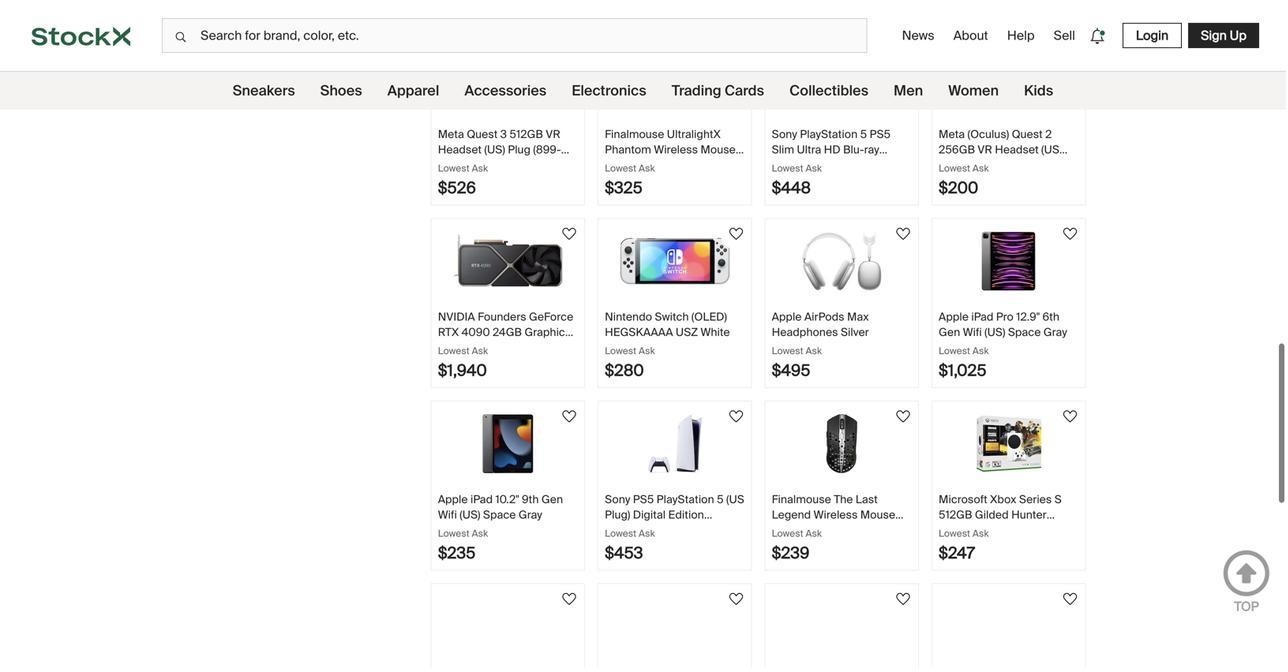 Task type: vqa. For each thing, say whether or not it's contained in the screenshot.
HD
yes



Task type: describe. For each thing, give the bounding box(es) containing it.
lowest inside the lowest ask $247
[[939, 518, 971, 530]]

apple for $495
[[772, 300, 802, 314]]

rrs-
[[939, 528, 966, 543]]

finalmouse ultralightx phantom wireless mouse 121 x 57mm black/blue image
[[620, 39, 730, 98]]

3005719
[[651, 513, 695, 528]]

(us inside microsoft xbox series s 512gb gilded hunter console bundle (us plug) rrs-00071
[[1023, 513, 1041, 528]]

Search... search field
[[162, 18, 868, 53]]

$453
[[605, 533, 643, 554]]

$235
[[438, 533, 476, 554]]

ask inside apple ipad pro 12.9" 6th gen wifi (us) space gray lowest ask $1,025
[[973, 335, 989, 347]]

2
[[1046, 117, 1052, 131]]

plug) inside sony ps5 playstation 5 (us plug) digital edition console 3005719 white
[[605, 498, 631, 512]]

slim
[[772, 132, 794, 147]]

digital
[[633, 498, 666, 512]]

lowest ask $325
[[605, 152, 655, 188]]

rtx
[[438, 315, 459, 330]]

sony playstation pulse explore wireless earbuds white image
[[787, 587, 897, 646]]

lowest inside lowest ask $453
[[605, 518, 637, 530]]

kids link
[[1024, 72, 1054, 110]]

nintendo switch  (oled) hegskaaaa usz white lowest ask $280
[[605, 300, 730, 371]]

apple ipad pro 12.9" 6th gen wifi (us) space gray image
[[954, 222, 1064, 281]]

login button
[[1123, 23, 1182, 48]]

hunter
[[1012, 498, 1047, 512]]

lowest inside apple airpods max headphones silver lowest ask $495
[[772, 335, 804, 347]]

women
[[949, 82, 999, 100]]

apple airpods max headphones silver image
[[787, 222, 897, 281]]

gen inside apple ipad 10.2" 9th gen wifi (us) space gray lowest ask $235
[[542, 483, 563, 497]]

shoes link
[[320, 72, 362, 110]]

$325
[[605, 168, 643, 188]]

login
[[1136, 27, 1169, 44]]

edition inside sony ps5 playstation 5 (us plug) digital edition console 3005719 white
[[668, 498, 704, 512]]

ultralightx
[[667, 117, 721, 131]]

sony ps5 playstation 5 (us plug) digital edition console 3005719 white image
[[620, 404, 730, 464]]

collectibles
[[790, 82, 869, 100]]

notification unread icon image
[[1087, 25, 1109, 47]]

console inside microsoft xbox series s 512gb gilded hunter console bundle (us plug) rrs-00071
[[939, 513, 982, 528]]

(899-
[[533, 132, 561, 147]]

space inside apple ipad 10.2" 9th gen wifi (us) space gray lowest ask $235
[[483, 498, 516, 512]]

finalmouse
[[605, 117, 665, 131]]

hd
[[824, 132, 841, 147]]

121
[[605, 147, 620, 162]]

microsoft xbox series x diablo iv console bundle (us plug) 10250162 image
[[954, 587, 1064, 646]]

meta (oculus) quest 2 256gb vr headset (us plug) 301-00351-02 white
[[939, 117, 1072, 162]]

top
[[1235, 599, 1259, 616]]

plug) inside sony playstation 5 ps5 slim ultra hd blu-ray edition console (us plug)
[[877, 147, 902, 162]]

900-
[[466, 330, 491, 345]]

nvidia
[[438, 300, 475, 314]]

apple airpods max headphones silver lowest ask $495
[[772, 300, 869, 371]]

sony for $453
[[605, 483, 631, 497]]

stockx logo image
[[32, 27, 130, 46]]

console inside sony playstation 5 ps5 slim ultra hd blu-ray edition console (us plug)
[[811, 147, 853, 162]]

x
[[623, 147, 628, 162]]

follow image for $453
[[727, 397, 746, 416]]

follow image for $1,025
[[1061, 214, 1080, 233]]

nintendo switch  (oled) hegskaaaa usz white image
[[620, 222, 730, 281]]

lowest ask $200
[[939, 152, 989, 188]]

ask inside lowest ask $1,940
[[472, 335, 488, 347]]

5 inside sony playstation 5 ps5 slim ultra hd blu-ray edition console (us plug)
[[861, 117, 867, 131]]

301-
[[967, 147, 990, 162]]

microsoft xbox series s 512gb gilded hunter console bundle (us plug) rrs-00071
[[939, 483, 1069, 543]]

lowest inside apple ipad pro 12.9" 6th gen wifi (us) space gray lowest ask $1,025
[[939, 335, 971, 347]]

product category switcher element
[[0, 72, 1287, 110]]

card
[[438, 330, 463, 345]]

follow image for $200
[[1061, 32, 1080, 51]]

nvidia founders geforce rtx 4090 24gb graphics card 900-1g136-2530-000 image
[[453, 222, 563, 281]]

men link
[[894, 72, 923, 110]]

$1,940
[[438, 351, 487, 371]]

apple ipad 10.2" 9th gen wifi (us) space gray image
[[453, 404, 563, 464]]

plug) inside meta (oculus) quest 2 256gb vr headset (us plug) 301-00351-02 white
[[939, 147, 965, 162]]

$495
[[772, 351, 811, 371]]

follow image for $280
[[727, 214, 746, 233]]

gray inside apple ipad 10.2" 9th gen wifi (us) space gray lowest ask $235
[[519, 498, 542, 512]]

9th
[[522, 483, 539, 497]]

ask inside apple airpods max headphones silver lowest ask $495
[[806, 335, 822, 347]]

xbox
[[990, 483, 1017, 497]]

shoes
[[320, 82, 362, 100]]

wireless
[[654, 132, 698, 147]]

plug) inside microsoft xbox series s 512gb gilded hunter console bundle (us plug) rrs-00071
[[1044, 513, 1069, 528]]

ps5 inside sony ps5 playstation 5 (us plug) digital edition console 3005719 white
[[633, 483, 654, 497]]

cards
[[725, 82, 764, 100]]

000
[[438, 345, 460, 360]]

lowest ask $448
[[772, 152, 822, 188]]

quest inside meta (oculus) quest 2 256gb vr headset (us plug) 301-00351-02 white
[[1012, 117, 1043, 131]]

02
[[1026, 147, 1040, 162]]

$280
[[605, 351, 644, 371]]

plug
[[508, 132, 531, 147]]

sony playstation 5 ps5 slim ultra hd blu-ray edition console (us plug) image
[[787, 39, 897, 98]]

lowest ask $247
[[939, 518, 989, 554]]

sign up button
[[1189, 23, 1260, 48]]

geforce
[[529, 300, 574, 314]]

stockx logo link
[[0, 0, 162, 71]]

lowest inside lowest ask $239
[[772, 518, 804, 530]]

ask inside 'lowest ask $448'
[[806, 152, 822, 164]]

graphics
[[525, 315, 571, 330]]

ray
[[864, 132, 880, 147]]

57mm
[[631, 147, 664, 162]]

gen inside apple ipad pro 12.9" 6th gen wifi (us) space gray lowest ask $1,025
[[939, 315, 961, 330]]

headphones
[[772, 315, 838, 330]]

bundle
[[984, 513, 1021, 528]]

razer viper mini signature edition wireless mouse rz01-04410100-r3m1 image
[[620, 587, 730, 646]]

apparel
[[388, 82, 439, 100]]

apparel link
[[388, 72, 439, 110]]

ipad for $235
[[471, 483, 493, 497]]

lowest ask $239
[[772, 518, 822, 554]]

ask inside lowest ask $526
[[472, 152, 488, 164]]

follow image for $239
[[894, 397, 913, 416]]

apple for space
[[438, 483, 468, 497]]

00351-
[[990, 147, 1026, 162]]

ask inside the lowest ask $247
[[973, 518, 989, 530]]

s
[[1055, 483, 1062, 497]]

$448
[[772, 168, 811, 188]]

lowest ask $526
[[438, 152, 488, 188]]

apple for (us)
[[939, 300, 969, 314]]

vr inside meta (oculus) quest 2 256gb vr headset (us plug) 301-00351-02 white
[[978, 132, 993, 147]]

back to top image
[[1223, 550, 1271, 598]]

pro
[[997, 300, 1014, 314]]

256gb
[[939, 132, 975, 147]]

nintendo
[[605, 300, 652, 314]]

switch
[[655, 300, 689, 314]]

lowest inside lowest ask $325
[[605, 152, 637, 164]]

collectibles link
[[790, 72, 869, 110]]



Task type: locate. For each thing, give the bounding box(es) containing it.
1 vertical spatial 512gb
[[939, 498, 973, 512]]

ask up $239 in the bottom right of the page
[[806, 518, 822, 530]]

ask up $235
[[472, 518, 488, 530]]

$200
[[939, 168, 979, 188]]

1 horizontal spatial meta
[[939, 117, 965, 131]]

1 horizontal spatial edition
[[772, 147, 808, 162]]

console
[[811, 147, 853, 162], [605, 513, 648, 528], [939, 513, 982, 528]]

playstation inside sony ps5 playstation 5 (us plug) digital edition console 3005719 white
[[657, 483, 714, 497]]

white inside sony ps5 playstation 5 (us plug) digital edition console 3005719 white
[[698, 513, 727, 528]]

meta up 00583-
[[438, 117, 464, 131]]

0 vertical spatial wifi
[[963, 315, 982, 330]]

5 down sony ps5 playstation 5 (us plug) digital edition console 3005719 white image
[[717, 483, 724, 497]]

meta inside meta (oculus) quest 2 256gb vr headset (us plug) 301-00351-02 white
[[939, 117, 965, 131]]

sell link
[[1048, 21, 1082, 50]]

trading
[[672, 82, 722, 100]]

white down (oled)
[[701, 315, 730, 330]]

kids
[[1024, 82, 1054, 100]]

24gb
[[493, 315, 522, 330]]

gray
[[1044, 315, 1068, 330], [519, 498, 542, 512]]

lowest up the $453
[[605, 518, 637, 530]]

(oled)
[[692, 300, 727, 314]]

ask down 4090
[[472, 335, 488, 347]]

0 vertical spatial space
[[1008, 315, 1041, 330]]

(us) inside meta quest 3 512gb vr headset (us) plug (899- 00583-01)
[[485, 132, 505, 147]]

01)
[[478, 147, 492, 162]]

(us) down 3
[[485, 132, 505, 147]]

meta quest 3 512gb vr headset (us) plug (899-00583-01) image
[[453, 39, 563, 98]]

lowest up $247
[[939, 518, 971, 530]]

0 vertical spatial sony
[[772, 117, 798, 131]]

0 horizontal spatial playstation
[[657, 483, 714, 497]]

sony ps5 playstation 5 (us plug) digital edition console 3005719 white
[[605, 483, 745, 528]]

sign up
[[1201, 27, 1247, 44]]

apple up headphones
[[772, 300, 802, 314]]

vr
[[546, 117, 561, 131], [978, 132, 993, 147]]

ipad left 10.2"
[[471, 483, 493, 497]]

follow image
[[560, 214, 579, 233], [727, 214, 746, 233], [894, 214, 913, 233], [1061, 397, 1080, 416], [727, 580, 746, 599], [894, 580, 913, 599]]

ask down ultra
[[806, 152, 822, 164]]

(us
[[1042, 132, 1060, 147], [856, 147, 874, 162], [727, 483, 745, 497], [1023, 513, 1041, 528]]

0 vertical spatial 5
[[861, 117, 867, 131]]

1 horizontal spatial ipad
[[972, 300, 994, 314]]

lowest up the $325
[[605, 152, 637, 164]]

0 horizontal spatial meta
[[438, 117, 464, 131]]

0 horizontal spatial quest
[[467, 117, 498, 131]]

lowest inside lowest ask $1,940
[[438, 335, 470, 347]]

0 horizontal spatial ps5
[[633, 483, 654, 497]]

playstation inside sony playstation 5 ps5 slim ultra hd blu-ray edition console (us plug)
[[800, 117, 858, 131]]

512gb down microsoft
[[939, 498, 973, 512]]

1 horizontal spatial gen
[[939, 315, 961, 330]]

edition down slim
[[772, 147, 808, 162]]

gray down 6th
[[1044, 315, 1068, 330]]

0 horizontal spatial edition
[[668, 498, 704, 512]]

0 vertical spatial playstation
[[800, 117, 858, 131]]

lowest inside 'lowest ask $448'
[[772, 152, 804, 164]]

3
[[501, 117, 507, 131]]

lowest down rtx
[[438, 335, 470, 347]]

sony inside sony ps5 playstation 5 (us plug) digital edition console 3005719 white
[[605, 483, 631, 497]]

apple inside apple airpods max headphones silver lowest ask $495
[[772, 300, 802, 314]]

blu-
[[843, 132, 864, 147]]

help link
[[1001, 21, 1041, 50]]

ask inside lowest ask $453
[[639, 518, 655, 530]]

wifi up $235
[[438, 498, 457, 512]]

0 vertical spatial edition
[[772, 147, 808, 162]]

sign
[[1201, 27, 1227, 44]]

vr up (899-
[[546, 117, 561, 131]]

00583-
[[438, 147, 478, 162]]

gray down 9th
[[519, 498, 542, 512]]

1 vertical spatial 5
[[717, 483, 724, 497]]

console down hd
[[811, 147, 853, 162]]

sony up slim
[[772, 117, 798, 131]]

2 vertical spatial white
[[698, 513, 727, 528]]

0 vertical spatial (us)
[[485, 132, 505, 147]]

plug) left "digital"
[[605, 498, 631, 512]]

0 horizontal spatial (us)
[[460, 498, 481, 512]]

2 headset from the left
[[995, 132, 1039, 147]]

0 horizontal spatial 512gb
[[510, 117, 543, 131]]

1 horizontal spatial 512gb
[[939, 498, 973, 512]]

white right 3005719
[[698, 513, 727, 528]]

lowest up $526
[[438, 152, 470, 164]]

$1,025
[[939, 351, 987, 371]]

ask down hegskaaaa
[[639, 335, 655, 347]]

1 vertical spatial edition
[[668, 498, 704, 512]]

plug)
[[877, 147, 902, 162], [939, 147, 965, 162], [605, 498, 631, 512], [1044, 513, 1069, 528]]

2 vertical spatial (us)
[[460, 498, 481, 512]]

1g136-
[[491, 330, 526, 345]]

lowest inside the lowest ask $200
[[939, 152, 971, 164]]

ask inside lowest ask $239
[[806, 518, 822, 530]]

ipad for ask
[[972, 300, 994, 314]]

founders
[[478, 300, 526, 314]]

news link
[[896, 21, 941, 50]]

gray inside apple ipad pro 12.9" 6th gen wifi (us) space gray lowest ask $1,025
[[1044, 315, 1068, 330]]

1 horizontal spatial gray
[[1044, 315, 1068, 330]]

gen
[[939, 315, 961, 330], [542, 483, 563, 497]]

ask right x
[[639, 152, 655, 164]]

meta (oculus) quest 2 256gb vr headset (us plug) 301-00351-02 white image
[[954, 39, 1064, 98]]

white
[[1043, 147, 1072, 162], [701, 315, 730, 330], [698, 513, 727, 528]]

headset inside meta quest 3 512gb vr headset (us) plug (899- 00583-01)
[[438, 132, 482, 147]]

edition
[[772, 147, 808, 162], [668, 498, 704, 512]]

edition up 3005719
[[668, 498, 704, 512]]

apple inside apple ipad 10.2" 9th gen wifi (us) space gray lowest ask $235
[[438, 483, 468, 497]]

console up the $453
[[605, 513, 648, 528]]

plug) down s
[[1044, 513, 1069, 528]]

ask
[[472, 152, 488, 164], [639, 152, 655, 164], [806, 152, 822, 164], [973, 152, 989, 164], [472, 335, 488, 347], [639, 335, 655, 347], [806, 335, 822, 347], [973, 335, 989, 347], [472, 518, 488, 530], [639, 518, 655, 530], [806, 518, 822, 530], [973, 518, 989, 530]]

$239
[[772, 533, 810, 554]]

1 vertical spatial ps5
[[633, 483, 654, 497]]

up
[[1230, 27, 1247, 44]]

space inside apple ipad pro 12.9" 6th gen wifi (us) space gray lowest ask $1,025
[[1008, 315, 1041, 330]]

black/blue
[[666, 147, 722, 162]]

sony inside sony playstation 5 ps5 slim ultra hd blu-ray edition console (us plug)
[[772, 117, 798, 131]]

meta up 256gb
[[939, 117, 965, 131]]

(us) for gen
[[460, 498, 481, 512]]

1 vertical spatial (us)
[[985, 315, 1006, 330]]

finalmouse the last legend wireless mouse (centerpiece founders edition access card included) black image
[[787, 404, 897, 464]]

wifi
[[963, 315, 982, 330], [438, 498, 457, 512]]

10.2"
[[496, 483, 519, 497]]

ipad left 'pro' at the right
[[972, 300, 994, 314]]

trading cards link
[[672, 72, 764, 110]]

ps5
[[870, 117, 891, 131], [633, 483, 654, 497]]

1 vertical spatial ipad
[[471, 483, 493, 497]]

lowest inside lowest ask $526
[[438, 152, 470, 164]]

1 horizontal spatial headset
[[995, 132, 1039, 147]]

airpods
[[805, 300, 845, 314]]

2 horizontal spatial (us)
[[985, 315, 1006, 330]]

ps5 inside sony playstation 5 ps5 slim ultra hd blu-ray edition console (us plug)
[[870, 117, 891, 131]]

playstation up hd
[[800, 117, 858, 131]]

follow image for $448
[[894, 32, 913, 51]]

apple inside apple ipad pro 12.9" 6th gen wifi (us) space gray lowest ask $1,025
[[939, 300, 969, 314]]

max
[[847, 300, 869, 314]]

sneakers
[[233, 82, 295, 100]]

ipad inside apple ipad 10.2" 9th gen wifi (us) space gray lowest ask $235
[[471, 483, 493, 497]]

512gb inside microsoft xbox series s 512gb gilded hunter console bundle (us plug) rrs-00071
[[939, 498, 973, 512]]

1 horizontal spatial (us)
[[485, 132, 505, 147]]

gen up $1,025
[[939, 315, 961, 330]]

2 horizontal spatial apple
[[939, 300, 969, 314]]

lowest up the $280
[[605, 335, 637, 347]]

gen right 9th
[[542, 483, 563, 497]]

follow image
[[894, 32, 913, 51], [1061, 32, 1080, 51], [1061, 214, 1080, 233], [560, 397, 579, 416], [727, 397, 746, 416], [894, 397, 913, 416], [560, 580, 579, 599], [1061, 580, 1080, 599]]

0 horizontal spatial gen
[[542, 483, 563, 497]]

(us inside sony playstation 5 ps5 slim ultra hd blu-ray edition console (us plug)
[[856, 147, 874, 162]]

1 horizontal spatial ps5
[[870, 117, 891, 131]]

2 meta from the left
[[939, 117, 965, 131]]

0 vertical spatial ps5
[[870, 117, 891, 131]]

meta
[[438, 117, 464, 131], [939, 117, 965, 131]]

ask down headphones
[[806, 335, 822, 347]]

ipad inside apple ipad pro 12.9" 6th gen wifi (us) space gray lowest ask $1,025
[[972, 300, 994, 314]]

microsoft xbox series s 512gb gilded hunter console bundle (us plug) rrs-00071 image
[[954, 404, 1064, 464]]

edition inside sony playstation 5 ps5 slim ultra hd blu-ray edition console (us plug)
[[772, 147, 808, 162]]

0 vertical spatial 512gb
[[510, 117, 543, 131]]

ask inside nintendo switch  (oled) hegskaaaa usz white lowest ask $280
[[639, 335, 655, 347]]

1 meta from the left
[[438, 117, 464, 131]]

lowest down 256gb
[[939, 152, 971, 164]]

lowest up $235
[[438, 518, 470, 530]]

(us) up $235
[[460, 498, 481, 512]]

mouse
[[701, 132, 736, 147]]

0 vertical spatial ipad
[[972, 300, 994, 314]]

1 horizontal spatial sony
[[772, 117, 798, 131]]

follow image for $235
[[560, 397, 579, 416]]

1 vertical spatial white
[[701, 315, 730, 330]]

0 horizontal spatial apple
[[438, 483, 468, 497]]

0 horizontal spatial 5
[[717, 483, 724, 497]]

0 horizontal spatial console
[[605, 513, 648, 528]]

2 horizontal spatial console
[[939, 513, 982, 528]]

about
[[954, 27, 989, 44]]

meta for $200
[[939, 117, 965, 131]]

1 headset from the left
[[438, 132, 482, 147]]

1 quest from the left
[[467, 117, 498, 131]]

1 horizontal spatial space
[[1008, 315, 1041, 330]]

ask down gilded
[[973, 518, 989, 530]]

space down the 12.9"
[[1008, 315, 1041, 330]]

vr down (oculus)
[[978, 132, 993, 147]]

trading cards
[[672, 82, 764, 100]]

$526
[[438, 168, 476, 188]]

space down 10.2"
[[483, 498, 516, 512]]

ask up $526
[[472, 152, 488, 164]]

electronics link
[[572, 72, 647, 110]]

news
[[902, 27, 935, 44]]

silver
[[841, 315, 869, 330]]

lowest ask $1,940
[[438, 335, 488, 371]]

women link
[[949, 72, 999, 110]]

ask inside lowest ask $325
[[639, 152, 655, 164]]

0 vertical spatial gen
[[939, 315, 961, 330]]

lowest down slim
[[772, 152, 804, 164]]

0 horizontal spatial ipad
[[471, 483, 493, 497]]

1 horizontal spatial playstation
[[800, 117, 858, 131]]

1 horizontal spatial quest
[[1012, 117, 1043, 131]]

apple ipad pro 12.9" 6th gen wifi (us) space gray lowest ask $1,025
[[939, 300, 1068, 371]]

sony for $448
[[772, 117, 798, 131]]

(us) down 'pro' at the right
[[985, 315, 1006, 330]]

sony up lowest ask $453
[[605, 483, 631, 497]]

follow image for $1,940
[[560, 214, 579, 233]]

apple
[[772, 300, 802, 314], [939, 300, 969, 314], [438, 483, 468, 497]]

00071
[[966, 528, 998, 543]]

meta for $526
[[438, 117, 464, 131]]

ask inside apple ipad 10.2" 9th gen wifi (us) space gray lowest ask $235
[[472, 518, 488, 530]]

apple up $235
[[438, 483, 468, 497]]

12.9"
[[1017, 300, 1040, 314]]

wifi up $1,025
[[963, 315, 982, 330]]

lowest up $1,025
[[939, 335, 971, 347]]

1 horizontal spatial vr
[[978, 132, 993, 147]]

ask inside the lowest ask $200
[[973, 152, 989, 164]]

4090
[[462, 315, 490, 330]]

playstation
[[800, 117, 858, 131], [657, 483, 714, 497]]

accessories
[[465, 82, 547, 100]]

ps5 up ray
[[870, 117, 891, 131]]

0 horizontal spatial space
[[483, 498, 516, 512]]

men
[[894, 82, 923, 100]]

1 vertical spatial gray
[[519, 498, 542, 512]]

plug) down ray
[[877, 147, 902, 162]]

headset
[[438, 132, 482, 147], [995, 132, 1039, 147]]

1 vertical spatial playstation
[[657, 483, 714, 497]]

apple ipad 10.2" 9th gen wifi (us) space gray lowest ask $235
[[438, 483, 563, 554]]

usz
[[676, 315, 698, 330]]

headset up 00583-
[[438, 132, 482, 147]]

ps5 up "digital"
[[633, 483, 654, 497]]

vr inside meta quest 3 512gb vr headset (us) plug (899- 00583-01)
[[546, 117, 561, 131]]

0 horizontal spatial vr
[[546, 117, 561, 131]]

apple left 'pro' at the right
[[939, 300, 969, 314]]

0 horizontal spatial wifi
[[438, 498, 457, 512]]

wifi inside apple ipad 10.2" 9th gen wifi (us) space gray lowest ask $235
[[438, 498, 457, 512]]

ask left 00351-
[[973, 152, 989, 164]]

lowest up $239 in the bottom right of the page
[[772, 518, 804, 530]]

apple airpods with charging case (mmef2am/a, mv7n2zm/a, mv7n2am/a) image
[[453, 587, 563, 646]]

meta inside meta quest 3 512gb vr headset (us) plug (899- 00583-01)
[[438, 117, 464, 131]]

headset inside meta (oculus) quest 2 256gb vr headset (us plug) 301-00351-02 white
[[995, 132, 1039, 147]]

ask down "digital"
[[639, 518, 655, 530]]

512gb inside meta quest 3 512gb vr headset (us) plug (899- 00583-01)
[[510, 117, 543, 131]]

1 horizontal spatial apple
[[772, 300, 802, 314]]

lowest
[[438, 152, 470, 164], [605, 152, 637, 164], [772, 152, 804, 164], [939, 152, 971, 164], [438, 335, 470, 347], [605, 335, 637, 347], [772, 335, 804, 347], [939, 335, 971, 347], [438, 518, 470, 530], [605, 518, 637, 530], [772, 518, 804, 530], [939, 518, 971, 530]]

5
[[861, 117, 867, 131], [717, 483, 724, 497]]

white right 02
[[1043, 147, 1072, 162]]

playstation up 3005719
[[657, 483, 714, 497]]

series
[[1019, 483, 1052, 497]]

headset up 00351-
[[995, 132, 1039, 147]]

quest left 2
[[1012, 117, 1043, 131]]

plug) down 256gb
[[939, 147, 965, 162]]

hegskaaaa
[[605, 315, 673, 330]]

0 horizontal spatial sony
[[605, 483, 631, 497]]

1 vertical spatial wifi
[[438, 498, 457, 512]]

0 vertical spatial vr
[[546, 117, 561, 131]]

(oculus)
[[968, 117, 1009, 131]]

follow image for $495
[[894, 214, 913, 233]]

512gb
[[510, 117, 543, 131], [939, 498, 973, 512]]

1 horizontal spatial 5
[[861, 117, 867, 131]]

(us inside meta (oculus) quest 2 256gb vr headset (us plug) 301-00351-02 white
[[1042, 132, 1060, 147]]

0 vertical spatial white
[[1043, 147, 1072, 162]]

0 horizontal spatial headset
[[438, 132, 482, 147]]

console inside sony ps5 playstation 5 (us plug) digital edition console 3005719 white
[[605, 513, 648, 528]]

console up rrs-
[[939, 513, 982, 528]]

512gb up plug
[[510, 117, 543, 131]]

5 up ray
[[861, 117, 867, 131]]

1 vertical spatial sony
[[605, 483, 631, 497]]

lowest inside nintendo switch  (oled) hegskaaaa usz white lowest ask $280
[[605, 335, 637, 347]]

sneakers link
[[233, 72, 295, 110]]

(us) inside apple ipad 10.2" 9th gen wifi (us) space gray lowest ask $235
[[460, 498, 481, 512]]

lowest inside apple ipad 10.2" 9th gen wifi (us) space gray lowest ask $235
[[438, 518, 470, 530]]

1 vertical spatial space
[[483, 498, 516, 512]]

2530-
[[526, 330, 558, 345]]

follow image for $247
[[1061, 397, 1080, 416]]

0 vertical spatial gray
[[1044, 315, 1068, 330]]

1 horizontal spatial wifi
[[963, 315, 982, 330]]

(us inside sony ps5 playstation 5 (us plug) digital edition console 3005719 white
[[727, 483, 745, 497]]

quest left 3
[[467, 117, 498, 131]]

ask up $1,025
[[973, 335, 989, 347]]

lowest up $495
[[772, 335, 804, 347]]

wifi inside apple ipad pro 12.9" 6th gen wifi (us) space gray lowest ask $1,025
[[963, 315, 982, 330]]

1 vertical spatial gen
[[542, 483, 563, 497]]

2 quest from the left
[[1012, 117, 1043, 131]]

quest inside meta quest 3 512gb vr headset (us) plug (899- 00583-01)
[[467, 117, 498, 131]]

0 horizontal spatial gray
[[519, 498, 542, 512]]

1 horizontal spatial console
[[811, 147, 853, 162]]

sony
[[772, 117, 798, 131], [605, 483, 631, 497]]

white inside meta (oculus) quest 2 256gb vr headset (us plug) 301-00351-02 white
[[1043, 147, 1072, 162]]

(us) for vr
[[485, 132, 505, 147]]

(us) inside apple ipad pro 12.9" 6th gen wifi (us) space gray lowest ask $1,025
[[985, 315, 1006, 330]]

5 inside sony ps5 playstation 5 (us plug) digital edition console 3005719 white
[[717, 483, 724, 497]]

phantom
[[605, 132, 651, 147]]

1 vertical spatial vr
[[978, 132, 993, 147]]

$247
[[939, 533, 975, 554]]

white inside nintendo switch  (oled) hegskaaaa usz white lowest ask $280
[[701, 315, 730, 330]]



